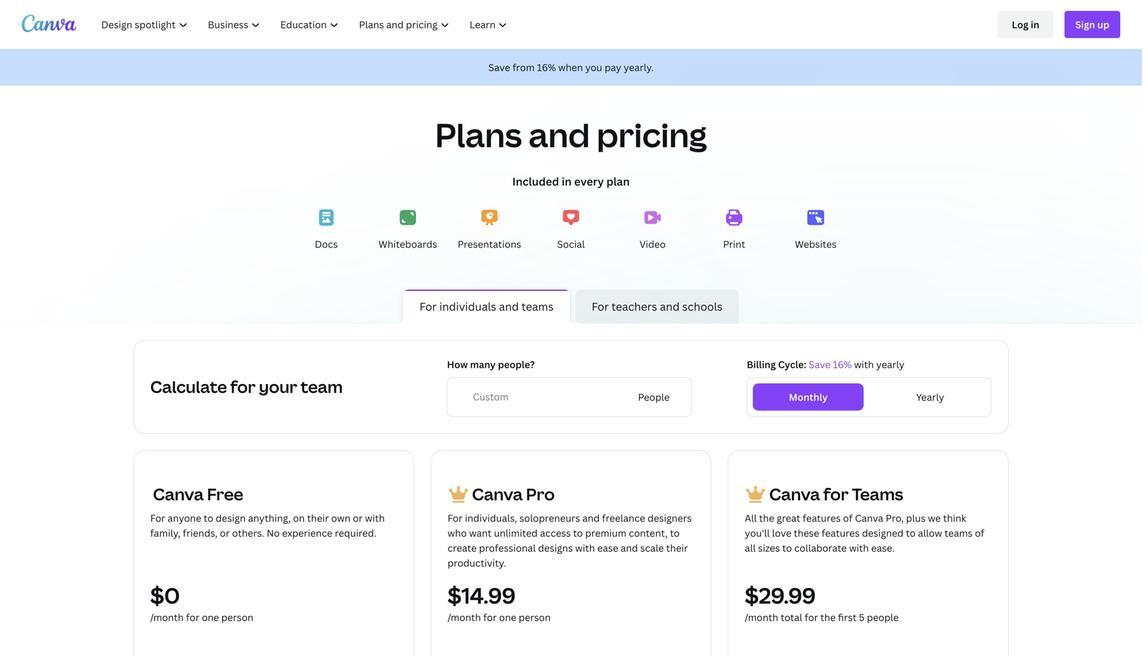 Task type: vqa. For each thing, say whether or not it's contained in the screenshot.
$14.99
yes



Task type: describe. For each thing, give the bounding box(es) containing it.
one for $0
[[202, 611, 219, 624]]

How many people? text field
[[473, 390, 624, 405]]

calculate
[[150, 376, 227, 398]]

scale
[[641, 542, 664, 555]]

individuals,
[[465, 512, 518, 525]]

designers
[[648, 512, 692, 525]]

on
[[293, 512, 305, 525]]

and right ease
[[621, 542, 638, 555]]

save inside 'for individuals and teams' tab panel
[[809, 358, 831, 371]]

collaborate
[[795, 542, 847, 555]]

for inside canva free for anyone to design anything, on their own or with family, friends, or others. no experience required.
[[150, 512, 165, 525]]

many
[[470, 358, 496, 371]]

plan
[[607, 174, 630, 189]]

for inside $29.99 /month total for the first 5 people
[[805, 611, 819, 624]]

$29.99
[[745, 581, 817, 611]]

/month for $14.99
[[448, 611, 481, 624]]

0 vertical spatial save
[[489, 61, 511, 74]]

1 vertical spatial features
[[822, 527, 860, 540]]

want
[[469, 527, 492, 540]]

all
[[745, 542, 756, 555]]

yearly.
[[624, 61, 654, 74]]

person for $0
[[222, 611, 254, 624]]

anything,
[[248, 512, 291, 525]]

people
[[868, 611, 899, 624]]

total
[[781, 611, 803, 624]]

canva inside all the great features of canva pro, plus we think you'll love these features designed to allow teams of all sizes to collaborate with ease.
[[856, 512, 884, 525]]

others.
[[232, 527, 265, 540]]

every
[[575, 174, 604, 189]]

to down "plus" on the bottom right of page
[[907, 527, 916, 540]]

team
[[301, 376, 343, 398]]

professional
[[479, 542, 536, 555]]

for teachers and schools
[[592, 299, 723, 314]]

ease
[[598, 542, 619, 555]]

and inside for individuals and teams button
[[499, 299, 519, 314]]

for for for individuals and teams
[[420, 299, 437, 314]]

own
[[331, 512, 351, 525]]

person for $14.99
[[519, 611, 551, 624]]

sign
[[1076, 18, 1096, 31]]

love
[[773, 527, 792, 540]]

no
[[267, 527, 280, 540]]

0 vertical spatial of
[[844, 512, 853, 525]]

your
[[259, 376, 297, 398]]

1 vertical spatial or
[[220, 527, 230, 540]]

/month for $29.99
[[745, 611, 779, 624]]

you'll
[[745, 527, 770, 540]]

allow
[[919, 527, 943, 540]]

$14.99
[[448, 581, 516, 611]]

canva for teams
[[770, 483, 904, 505]]

included
[[513, 174, 560, 189]]

pricing
[[597, 112, 708, 157]]

save from 16% when you pay yearly.
[[489, 61, 654, 74]]

$14.99 /month for one person
[[448, 581, 551, 624]]

$0 /month for one person
[[150, 581, 254, 624]]

for individuals and teams button
[[398, 290, 576, 324]]

experience
[[282, 527, 333, 540]]

their inside for individuals, solopreneurs and freelance designers who want unlimited access to premium content, to create professional designs with ease and scale their productivity.
[[667, 542, 689, 555]]

content,
[[629, 527, 668, 540]]

for individuals, solopreneurs and freelance designers who want unlimited access to premium content, to create professional designs with ease and scale their productivity.
[[448, 512, 692, 570]]

1 horizontal spatial of
[[976, 527, 985, 540]]

create
[[448, 542, 477, 555]]

for inside "$14.99 /month for one person"
[[484, 611, 497, 624]]

$0
[[150, 581, 180, 611]]

required.
[[335, 527, 377, 540]]

these
[[794, 527, 820, 540]]

1 horizontal spatial or
[[353, 512, 363, 525]]

free
[[207, 483, 244, 505]]

for individuals and teams
[[420, 299, 554, 314]]

pay
[[605, 61, 622, 74]]

to down love
[[783, 542, 793, 555]]

16% inside 'for individuals and teams' tab panel
[[834, 358, 852, 371]]

included in every plan
[[513, 174, 630, 189]]

you
[[586, 61, 603, 74]]

designed
[[863, 527, 904, 540]]

and up premium
[[583, 512, 600, 525]]

great
[[777, 512, 801, 525]]

sign up button
[[1065, 11, 1121, 38]]

top level navigation element
[[93, 11, 519, 38]]

from
[[513, 61, 535, 74]]

teachers
[[612, 299, 658, 314]]

and inside for teachers and schools button
[[660, 299, 680, 314]]

for teachers and schools button
[[570, 290, 745, 324]]

access
[[540, 527, 571, 540]]

$29.99 /month total for the first 5 people
[[745, 581, 899, 624]]

5
[[860, 611, 865, 624]]

presentations
[[458, 238, 522, 251]]

with inside canva free for anyone to design anything, on their own or with family, friends, or others. no experience required.
[[365, 512, 385, 525]]



Task type: locate. For each thing, give the bounding box(es) containing it.
1 /month from the left
[[150, 611, 184, 624]]

yearly
[[877, 358, 905, 371]]

individuals
[[440, 299, 497, 314]]

0 vertical spatial 16%
[[537, 61, 556, 74]]

how many people?
[[447, 358, 535, 371]]

with up required.
[[365, 512, 385, 525]]

billing cycle: save 16% with yearly
[[747, 358, 905, 371]]

for for for individuals, solopreneurs and freelance designers who want unlimited access to premium content, to create professional designs with ease and scale their productivity.
[[448, 512, 463, 525]]

for inside $0 /month for one person
[[186, 611, 200, 624]]

for up family,
[[150, 512, 165, 525]]

the
[[760, 512, 775, 525], [821, 611, 836, 624]]

3 /month from the left
[[745, 611, 779, 624]]

first
[[839, 611, 857, 624]]

0 vertical spatial in
[[1032, 18, 1040, 31]]

save right cycle:
[[809, 358, 831, 371]]

in right log
[[1032, 18, 1040, 31]]

with inside all the great features of canva pro, plus we think you'll love these features designed to allow teams of all sizes to collaborate with ease.
[[850, 542, 870, 555]]

for
[[420, 299, 437, 314], [592, 299, 609, 314], [150, 512, 165, 525], [448, 512, 463, 525]]

ease.
[[872, 542, 895, 555]]

solopreneurs
[[520, 512, 581, 525]]

option group inside 'for individuals and teams' tab panel
[[747, 378, 993, 417]]

whiteboards
[[379, 238, 438, 251]]

and left schools
[[660, 299, 680, 314]]

video
[[640, 238, 666, 251]]

teams down think
[[945, 527, 973, 540]]

how
[[447, 358, 468, 371]]

billing
[[747, 358, 776, 371]]

0 horizontal spatial in
[[562, 174, 572, 189]]

calculate for your team
[[150, 376, 343, 398]]

schools
[[683, 299, 723, 314]]

/month
[[150, 611, 184, 624], [448, 611, 481, 624], [745, 611, 779, 624]]

canva free for anyone to design anything, on their own or with family, friends, or others. no experience required.
[[150, 483, 385, 540]]

/month for $0
[[150, 611, 184, 624]]

to up friends,
[[204, 512, 214, 525]]

teams
[[853, 483, 904, 505]]

/month inside $29.99 /month total for the first 5 people
[[745, 611, 779, 624]]

for individuals and teams tab panel
[[0, 340, 1143, 657]]

the inside all the great features of canva pro, plus we think you'll love these features designed to allow teams of all sizes to collaborate with ease.
[[760, 512, 775, 525]]

1 vertical spatial in
[[562, 174, 572, 189]]

with inside for individuals, solopreneurs and freelance designers who want unlimited access to premium content, to create professional designs with ease and scale their productivity.
[[576, 542, 595, 555]]

to inside canva free for anyone to design anything, on their own or with family, friends, or others. no experience required.
[[204, 512, 214, 525]]

friends,
[[183, 527, 218, 540]]

in for log
[[1032, 18, 1040, 31]]

canva for canva free for anyone to design anything, on their own or with family, friends, or others. no experience required.
[[153, 483, 204, 505]]

cycle:
[[779, 358, 807, 371]]

and up included in every plan
[[529, 112, 590, 157]]

one
[[202, 611, 219, 624], [499, 611, 517, 624]]

all the great features of canva pro, plus we think you'll love these features designed to allow teams of all sizes to collaborate with ease.
[[745, 512, 985, 555]]

canva for canva for teams
[[770, 483, 821, 505]]

0 horizontal spatial person
[[222, 611, 254, 624]]

canva up the designed
[[856, 512, 884, 525]]

for up who
[[448, 512, 463, 525]]

1 vertical spatial their
[[667, 542, 689, 555]]

0 horizontal spatial of
[[844, 512, 853, 525]]

1 one from the left
[[202, 611, 219, 624]]

0 horizontal spatial the
[[760, 512, 775, 525]]

teams inside button
[[522, 299, 554, 314]]

0 horizontal spatial their
[[307, 512, 329, 525]]

log
[[1013, 18, 1029, 31]]

/month down $0
[[150, 611, 184, 624]]

0 horizontal spatial 16%
[[537, 61, 556, 74]]

to
[[204, 512, 214, 525], [574, 527, 583, 540], [671, 527, 680, 540], [907, 527, 916, 540], [783, 542, 793, 555]]

one inside "$14.99 /month for one person"
[[499, 611, 517, 624]]

person inside "$14.99 /month for one person"
[[519, 611, 551, 624]]

/month down $29.99
[[745, 611, 779, 624]]

think
[[944, 512, 967, 525]]

to right access
[[574, 527, 583, 540]]

save
[[489, 61, 511, 74], [809, 358, 831, 371]]

0 horizontal spatial or
[[220, 527, 230, 540]]

0 horizontal spatial save
[[489, 61, 511, 74]]

one inside $0 /month for one person
[[202, 611, 219, 624]]

0 horizontal spatial /month
[[150, 611, 184, 624]]

1 horizontal spatial in
[[1032, 18, 1040, 31]]

option group
[[747, 378, 993, 417]]

docs
[[315, 238, 338, 251]]

features up collaborate
[[822, 527, 860, 540]]

family,
[[150, 527, 181, 540]]

for inside for individuals, solopreneurs and freelance designers who want unlimited access to premium content, to create professional designs with ease and scale their productivity.
[[448, 512, 463, 525]]

canva up individuals,
[[472, 483, 523, 505]]

design
[[216, 512, 246, 525]]

people
[[639, 391, 670, 404]]

1 horizontal spatial 16%
[[834, 358, 852, 371]]

of right allow at right
[[976, 527, 985, 540]]

for left teachers
[[592, 299, 609, 314]]

canva up great
[[770, 483, 821, 505]]

0 horizontal spatial one
[[202, 611, 219, 624]]

1 vertical spatial save
[[809, 358, 831, 371]]

canva pro
[[472, 483, 555, 505]]

2 one from the left
[[499, 611, 517, 624]]

features up these
[[803, 512, 841, 525]]

their right scale
[[667, 542, 689, 555]]

teams up people?
[[522, 299, 554, 314]]

premium
[[586, 527, 627, 540]]

0 vertical spatial the
[[760, 512, 775, 525]]

1 vertical spatial teams
[[945, 527, 973, 540]]

1 vertical spatial of
[[976, 527, 985, 540]]

with
[[855, 358, 875, 371], [365, 512, 385, 525], [576, 542, 595, 555], [850, 542, 870, 555]]

sizes
[[759, 542, 781, 555]]

or up required.
[[353, 512, 363, 525]]

1 horizontal spatial /month
[[448, 611, 481, 624]]

2 horizontal spatial /month
[[745, 611, 779, 624]]

with left ease
[[576, 542, 595, 555]]

1 vertical spatial 16%
[[834, 358, 852, 371]]

teams inside all the great features of canva pro, plus we think you'll love these features designed to allow teams of all sizes to collaborate with ease.
[[945, 527, 973, 540]]

16% right from
[[537, 61, 556, 74]]

websites
[[796, 238, 837, 251]]

1 horizontal spatial person
[[519, 611, 551, 624]]

with left ease. on the bottom right of page
[[850, 542, 870, 555]]

canva up "anyone"
[[153, 483, 204, 505]]

yearly
[[917, 391, 945, 404]]

0 horizontal spatial teams
[[522, 299, 554, 314]]

when
[[559, 61, 583, 74]]

plans and pricing
[[435, 112, 708, 157]]

their up experience
[[307, 512, 329, 525]]

features
[[803, 512, 841, 525], [822, 527, 860, 540]]

we
[[929, 512, 942, 525]]

print
[[724, 238, 746, 251]]

/month inside $0 /month for one person
[[150, 611, 184, 624]]

1 horizontal spatial save
[[809, 358, 831, 371]]

/month inside "$14.99 /month for one person"
[[448, 611, 481, 624]]

option group containing monthly
[[747, 378, 993, 417]]

2 person from the left
[[519, 611, 551, 624]]

for left individuals in the left top of the page
[[420, 299, 437, 314]]

sign up
[[1076, 18, 1110, 31]]

canva for canva pro
[[472, 483, 523, 505]]

of
[[844, 512, 853, 525], [976, 527, 985, 540]]

pro,
[[886, 512, 905, 525]]

/month down $14.99
[[448, 611, 481, 624]]

with left yearly at the right of page
[[855, 358, 875, 371]]

in inside button
[[1032, 18, 1040, 31]]

people?
[[498, 358, 535, 371]]

0 vertical spatial features
[[803, 512, 841, 525]]

the right all
[[760, 512, 775, 525]]

the inside $29.99 /month total for the first 5 people
[[821, 611, 836, 624]]

0 vertical spatial teams
[[522, 299, 554, 314]]

pro
[[526, 483, 555, 505]]

in
[[1032, 18, 1040, 31], [562, 174, 572, 189]]

their inside canva free for anyone to design anything, on their own or with family, friends, or others. no experience required.
[[307, 512, 329, 525]]

save left from
[[489, 61, 511, 74]]

teams
[[522, 299, 554, 314], [945, 527, 973, 540]]

social
[[558, 238, 585, 251]]

1 horizontal spatial the
[[821, 611, 836, 624]]

1 person from the left
[[222, 611, 254, 624]]

of down the "canva for teams"
[[844, 512, 853, 525]]

in for included
[[562, 174, 572, 189]]

2 /month from the left
[[448, 611, 481, 624]]

1 horizontal spatial their
[[667, 542, 689, 555]]

1 vertical spatial the
[[821, 611, 836, 624]]

productivity.
[[448, 557, 507, 570]]

plus
[[907, 512, 926, 525]]

1 horizontal spatial teams
[[945, 527, 973, 540]]

unlimited
[[494, 527, 538, 540]]

16% left yearly at the right of page
[[834, 358, 852, 371]]

canva inside canva free for anyone to design anything, on their own or with family, friends, or others. no experience required.
[[153, 483, 204, 505]]

to down designers
[[671, 527, 680, 540]]

or down 'design' on the bottom
[[220, 527, 230, 540]]

the left first
[[821, 611, 836, 624]]

and right individuals in the left top of the page
[[499, 299, 519, 314]]

anyone
[[168, 512, 201, 525]]

and
[[529, 112, 590, 157], [499, 299, 519, 314], [660, 299, 680, 314], [583, 512, 600, 525], [621, 542, 638, 555]]

plans
[[435, 112, 522, 157]]

in left every
[[562, 174, 572, 189]]

0 vertical spatial their
[[307, 512, 329, 525]]

0 vertical spatial or
[[353, 512, 363, 525]]

freelance
[[603, 512, 646, 525]]

person inside $0 /month for one person
[[222, 611, 254, 624]]

log in button
[[998, 11, 1054, 38]]

who
[[448, 527, 467, 540]]

designs
[[539, 542, 573, 555]]

1 horizontal spatial one
[[499, 611, 517, 624]]

up
[[1098, 18, 1110, 31]]

one for $14.99
[[499, 611, 517, 624]]

log in
[[1013, 18, 1040, 31]]

for for for teachers and schools
[[592, 299, 609, 314]]



